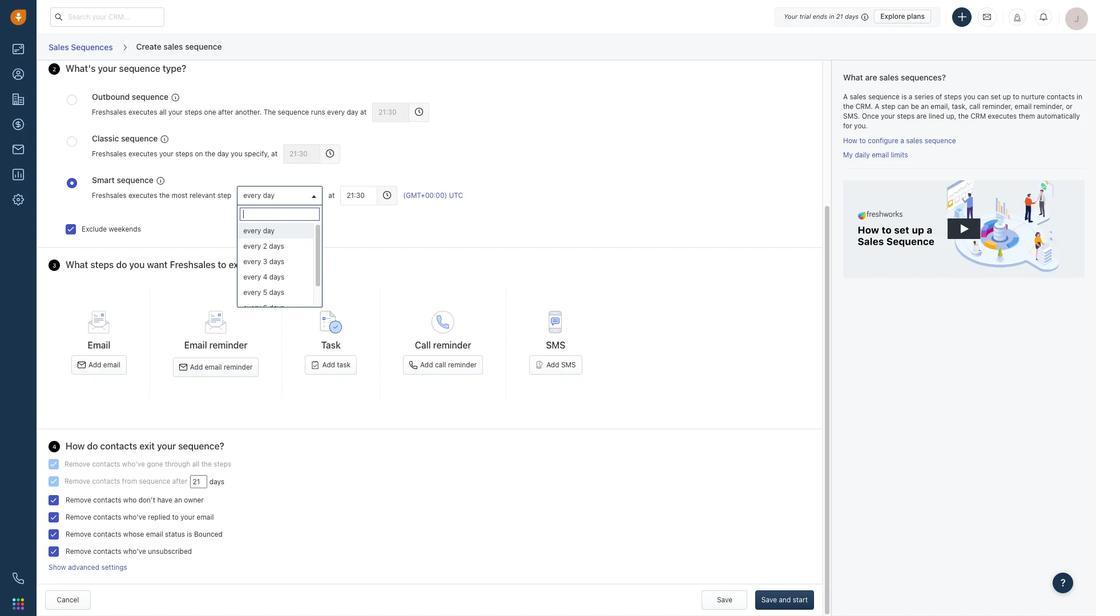 Task type: vqa. For each thing, say whether or not it's contained in the screenshot.
cancel
yes



Task type: locate. For each thing, give the bounding box(es) containing it.
add call reminder
[[420, 361, 477, 370]]

0 vertical spatial call
[[970, 102, 981, 111]]

add
[[89, 361, 101, 370], [322, 361, 335, 370], [420, 361, 433, 370], [547, 361, 560, 370], [190, 363, 203, 372]]

add inside button
[[547, 361, 560, 370]]

0 horizontal spatial reminder,
[[983, 102, 1013, 111]]

gone
[[147, 460, 163, 469]]

1 horizontal spatial what
[[844, 73, 864, 82]]

sequence down "lined"
[[925, 136, 957, 145]]

every day inside every day dropdown button
[[244, 191, 275, 200]]

0 vertical spatial are
[[866, 73, 878, 82]]

what for what steps do you want freshsales to execute?
[[66, 260, 88, 270]]

sequence?
[[178, 442, 224, 452]]

0 horizontal spatial is
[[187, 531, 192, 539]]

another.
[[235, 108, 262, 117]]

2 up every 3 days
[[263, 242, 267, 251]]

every down the every 2 days at the top left of the page
[[244, 257, 261, 266]]

call inside a sales sequence is a series of steps you can set up to nurture contacts in the crm. a step can be an email, task, call reminder, email reminder, or sms. once your steps are lined up, the crm executes them automatically for you.
[[970, 102, 981, 111]]

contacts for remove contacts who've gone through all the steps
[[92, 460, 120, 469]]

2
[[53, 66, 56, 73], [263, 242, 267, 251]]

sequence right the
[[278, 108, 309, 117]]

sequences?
[[902, 73, 947, 82]]

add for email reminder
[[190, 363, 203, 372]]

1 horizontal spatial at
[[329, 191, 335, 200]]

1 horizontal spatial 3
[[263, 257, 268, 266]]

every day up the every 2 days at the top left of the page
[[244, 227, 275, 235]]

1 vertical spatial all
[[192, 460, 200, 469]]

0 horizontal spatial what
[[66, 260, 88, 270]]

executes for outbound sequence
[[128, 108, 157, 117]]

contacts down remove contacts who don't have an owner
[[93, 514, 121, 522]]

day inside dropdown button
[[263, 191, 275, 200]]

6
[[263, 304, 268, 312]]

(gmt+00:00) utc
[[404, 191, 463, 200]]

sales up type?
[[164, 42, 183, 51]]

0 horizontal spatial call
[[435, 361, 446, 370]]

at right runs
[[361, 108, 367, 117]]

1 horizontal spatial an
[[922, 102, 929, 111]]

specify,
[[245, 150, 269, 158]]

on
[[195, 150, 203, 158]]

1 vertical spatial can
[[898, 102, 910, 111]]

after down through
[[172, 478, 188, 486]]

at
[[361, 108, 367, 117], [271, 150, 278, 158], [329, 191, 335, 200]]

reminder, up automatically
[[1034, 102, 1065, 111]]

is
[[902, 92, 907, 101], [187, 531, 192, 539]]

0 vertical spatial sms
[[546, 341, 566, 351]]

type?
[[163, 64, 186, 74]]

1 vertical spatial is
[[187, 531, 192, 539]]

0 vertical spatial in
[[830, 13, 835, 20]]

every day up the every day option
[[244, 191, 275, 200]]

are down be
[[917, 112, 927, 120]]

what are sales sequences?
[[844, 73, 947, 82]]

who've up 'from'
[[122, 460, 145, 469]]

0 vertical spatial an
[[922, 102, 929, 111]]

1 horizontal spatial reminder,
[[1034, 102, 1065, 111]]

0 horizontal spatial a
[[844, 92, 848, 101]]

0 horizontal spatial an
[[174, 496, 182, 505]]

your down 'sequences'
[[98, 64, 117, 74]]

you left want
[[129, 260, 145, 270]]

2 every day from the top
[[244, 227, 275, 235]]

contacts left 'from'
[[92, 478, 120, 486]]

0 vertical spatial a
[[909, 92, 913, 101]]

add sms button
[[530, 356, 583, 375]]

1 vertical spatial who've
[[123, 514, 146, 522]]

2 vertical spatial at
[[329, 191, 335, 200]]

days right 6
[[269, 304, 285, 312]]

0 vertical spatial you
[[964, 92, 976, 101]]

1 vertical spatial are
[[917, 112, 927, 120]]

what down the exclude
[[66, 260, 88, 270]]

is inside a sales sequence is a series of steps you can set up to nurture contacts in the crm. a step can be an email, task, call reminder, email reminder, or sms. once your steps are lined up, the crm executes them automatically for you.
[[902, 92, 907, 101]]

4 inside option
[[263, 273, 268, 281]]

1 vertical spatial every day
[[244, 227, 275, 235]]

all
[[159, 108, 167, 117], [192, 460, 200, 469]]

a up the sms.
[[844, 92, 848, 101]]

every for 'every 3 days' option
[[244, 257, 261, 266]]

0 vertical spatial can
[[978, 92, 990, 101]]

2 horizontal spatial you
[[964, 92, 976, 101]]

1 horizontal spatial email
[[184, 341, 207, 351]]

1 vertical spatial how
[[66, 442, 85, 452]]

you
[[964, 92, 976, 101], [231, 150, 243, 158], [129, 260, 145, 270]]

don't
[[139, 496, 155, 505]]

0 horizontal spatial 2
[[53, 66, 56, 73]]

0 vertical spatial what
[[844, 73, 864, 82]]

every day option
[[238, 223, 314, 239]]

remove for remove contacts whose email status is bounced
[[66, 531, 91, 539]]

call
[[415, 341, 431, 351]]

remove
[[65, 460, 90, 469], [65, 478, 90, 486], [66, 496, 91, 505], [66, 514, 91, 522], [66, 531, 91, 539], [66, 548, 91, 556]]

0 horizontal spatial 4
[[53, 444, 56, 451]]

freshsales down outbound
[[92, 108, 127, 117]]

steps up task,
[[945, 92, 962, 101]]

sequence down what are sales sequences?
[[869, 92, 900, 101]]

every up the every 2 days at the top left of the page
[[244, 227, 261, 235]]

explore plans link
[[875, 10, 932, 23]]

do left want
[[116, 260, 127, 270]]

contacts
[[1047, 92, 1076, 101], [100, 442, 137, 452], [92, 460, 120, 469], [92, 478, 120, 486], [93, 496, 121, 505], [93, 514, 121, 522], [93, 531, 121, 539], [93, 548, 121, 556]]

1 horizontal spatial step
[[882, 102, 896, 111]]

1 vertical spatial a
[[901, 136, 905, 145]]

you inside a sales sequence is a series of steps you can set up to nurture contacts in the crm. a step can be an email, task, call reminder, email reminder, or sms. once your steps are lined up, the crm executes them automatically for you.
[[964, 92, 976, 101]]

days for every 6 days
[[269, 304, 285, 312]]

your down <span class=" ">sales reps can use this for traditional drip campaigns e.g. reengaging with cold prospects</span> image
[[168, 108, 183, 117]]

and
[[779, 596, 791, 605]]

day right on
[[217, 150, 229, 158]]

0 horizontal spatial you
[[129, 260, 145, 270]]

series
[[915, 92, 934, 101]]

are
[[866, 73, 878, 82], [917, 112, 927, 120]]

every down specify, on the top left of page
[[244, 191, 261, 200]]

add inside "button"
[[89, 361, 101, 370]]

1 vertical spatial sms
[[562, 361, 576, 370]]

freshsales
[[92, 108, 127, 117], [92, 150, 127, 158], [92, 191, 127, 200], [170, 260, 216, 270]]

a up once
[[875, 102, 880, 111]]

add sms
[[547, 361, 576, 370]]

in up automatically
[[1077, 92, 1083, 101]]

1 vertical spatial at
[[271, 150, 278, 158]]

add inside button
[[190, 363, 203, 372]]

email up add email reminder button on the left bottom
[[184, 341, 207, 351]]

add for sms
[[547, 361, 560, 370]]

every left 6
[[244, 304, 261, 312]]

outbound sequence
[[92, 92, 169, 102]]

contacts for remove contacts who've replied to your email
[[93, 514, 121, 522]]

email image
[[984, 12, 992, 22]]

how for how do contacts exit your sequence?
[[66, 442, 85, 452]]

you up task,
[[964, 92, 976, 101]]

days up every 5 days option
[[270, 273, 285, 281]]

1 vertical spatial 4
[[53, 444, 56, 451]]

1 horizontal spatial call
[[970, 102, 981, 111]]

to
[[1014, 92, 1020, 101], [860, 136, 867, 145], [218, 260, 227, 270], [172, 514, 179, 522]]

days down every 2 days option
[[269, 257, 285, 266]]

0 vertical spatial 4
[[263, 273, 268, 281]]

0 vertical spatial who've
[[122, 460, 145, 469]]

3
[[263, 257, 268, 266], [53, 262, 56, 269]]

do
[[116, 260, 127, 270], [87, 442, 98, 452]]

reminder down call reminder
[[448, 361, 477, 370]]

days right 5
[[269, 288, 284, 297]]

a sales sequence is a series of steps you can set up to nurture contacts in the crm. a step can be an email, task, call reminder, email reminder, or sms. once your steps are lined up, the crm executes them automatically for you.
[[844, 92, 1083, 130]]

or
[[1067, 102, 1073, 111]]

at right specify, on the top left of page
[[271, 150, 278, 158]]

0 vertical spatial step
[[882, 102, 896, 111]]

1 horizontal spatial a
[[909, 92, 913, 101]]

1 save from the left
[[717, 596, 733, 605]]

0 vertical spatial how
[[844, 136, 858, 145]]

are up crm.
[[866, 73, 878, 82]]

to inside a sales sequence is a series of steps you can set up to nurture contacts in the crm. a step can be an email, task, call reminder, email reminder, or sms. once your steps are lined up, the crm executes them automatically for you.
[[1014, 92, 1020, 101]]

do up remove contacts from sequence after
[[87, 442, 98, 452]]

set
[[991, 92, 1001, 101]]

a
[[909, 92, 913, 101], [901, 136, 905, 145]]

1 vertical spatial what
[[66, 260, 88, 270]]

executes down up
[[989, 112, 1018, 120]]

1 horizontal spatial a
[[875, 102, 880, 111]]

steps left one
[[185, 108, 202, 117]]

email up add email "button"
[[88, 341, 110, 351]]

0 horizontal spatial email
[[88, 341, 110, 351]]

1 horizontal spatial can
[[978, 92, 990, 101]]

every up execute?
[[244, 242, 261, 251]]

to left execute?
[[218, 260, 227, 270]]

smart sequence
[[92, 175, 154, 185]]

after
[[218, 108, 233, 117], [172, 478, 188, 486]]

settings
[[101, 564, 127, 572]]

1 vertical spatial call
[[435, 361, 446, 370]]

1 vertical spatial step
[[217, 191, 232, 200]]

how for how to configure a sales sequence
[[844, 136, 858, 145]]

save
[[717, 596, 733, 605], [762, 596, 778, 605]]

0 vertical spatial after
[[218, 108, 233, 117]]

who've down whose
[[123, 548, 146, 556]]

freshsales down smart on the top left of page
[[92, 191, 127, 200]]

outbound
[[92, 92, 130, 102]]

1 horizontal spatial do
[[116, 260, 127, 270]]

my daily email limits
[[844, 151, 909, 160]]

None search field
[[240, 208, 320, 221]]

executes down <span class=" ">sales reps can use this for prospecting and account-based selling e.g. following up with event attendees</span> image
[[128, 191, 157, 200]]

a up "limits"
[[901, 136, 905, 145]]

2 horizontal spatial at
[[361, 108, 367, 117]]

1 horizontal spatial save
[[762, 596, 778, 605]]

every for every 4 days option
[[244, 273, 261, 281]]

call up crm on the right top of page
[[970, 102, 981, 111]]

your right once
[[881, 112, 896, 120]]

1 vertical spatial do
[[87, 442, 98, 452]]

contacts inside a sales sequence is a series of steps you can set up to nurture contacts in the crm. a step can be an email, task, call reminder, email reminder, or sms. once your steps are lined up, the crm executes them automatically for you.
[[1047, 92, 1076, 101]]

0 horizontal spatial do
[[87, 442, 98, 452]]

every
[[327, 108, 345, 117], [244, 191, 261, 200], [244, 227, 261, 235], [244, 242, 261, 251], [244, 257, 261, 266], [244, 273, 261, 281], [244, 288, 261, 297], [244, 304, 261, 312]]

contacts for remove contacts who don't have an owner
[[93, 496, 121, 505]]

in left 21
[[830, 13, 835, 20]]

who've for unsubscribed
[[123, 548, 146, 556]]

sequence down the gone
[[139, 478, 170, 486]]

be
[[912, 102, 920, 111]]

contacts for remove contacts whose email status is bounced
[[93, 531, 121, 539]]

sales
[[164, 42, 183, 51], [880, 73, 899, 82], [850, 92, 867, 101], [907, 136, 923, 145]]

2 vertical spatial who've
[[123, 548, 146, 556]]

sequences
[[71, 42, 113, 52]]

1 vertical spatial 2
[[263, 242, 267, 251]]

1 every day from the top
[[244, 191, 275, 200]]

0 vertical spatial is
[[902, 92, 907, 101]]

sales up crm.
[[850, 92, 867, 101]]

what up crm.
[[844, 73, 864, 82]]

1 horizontal spatial you
[[231, 150, 243, 158]]

days up 'every 3 days' option
[[269, 242, 284, 251]]

0 horizontal spatial how
[[66, 442, 85, 452]]

the left most
[[159, 191, 170, 200]]

contacts up or
[[1047, 92, 1076, 101]]

can left be
[[898, 102, 910, 111]]

days
[[845, 13, 859, 20], [269, 242, 284, 251], [269, 257, 285, 266], [270, 273, 285, 281], [269, 288, 284, 297], [269, 304, 285, 312], [210, 478, 225, 487]]

contacts up settings
[[93, 548, 121, 556]]

list box
[[238, 223, 322, 316]]

executes down classic sequence
[[128, 150, 157, 158]]

2 save from the left
[[762, 596, 778, 605]]

email
[[1015, 102, 1032, 111], [872, 151, 890, 160], [103, 361, 120, 370], [205, 363, 222, 372], [197, 514, 214, 522], [146, 531, 163, 539]]

what for what are sales sequences?
[[844, 73, 864, 82]]

1 vertical spatial in
[[1077, 92, 1083, 101]]

None text field
[[373, 103, 410, 122], [341, 186, 378, 205], [190, 476, 208, 489], [373, 103, 410, 122], [341, 186, 378, 205], [190, 476, 208, 489]]

contacts up remove contacts from sequence after
[[92, 460, 120, 469]]

email for email
[[88, 341, 110, 351]]

reminder down email reminder
[[224, 363, 253, 372]]

remove contacts whose email status is bounced
[[66, 531, 223, 539]]

an down series
[[922, 102, 929, 111]]

can left set
[[978, 92, 990, 101]]

reminder, down set
[[983, 102, 1013, 111]]

days down the sequence?
[[210, 478, 225, 487]]

every right runs
[[327, 108, 345, 117]]

day up the every 2 days at the top left of the page
[[263, 227, 275, 235]]

1 horizontal spatial all
[[192, 460, 200, 469]]

what's
[[66, 64, 96, 74]]

after right one
[[218, 108, 233, 117]]

remove for remove contacts from sequence after
[[65, 478, 90, 486]]

every day for every day dropdown button
[[244, 191, 275, 200]]

<span class=" ">sales reps can use this for traditional drip campaigns e.g. reengaging with cold prospects</span> image
[[171, 94, 179, 102]]

1 vertical spatial you
[[231, 150, 243, 158]]

every down execute?
[[244, 273, 261, 281]]

nurture
[[1022, 92, 1046, 101]]

1 horizontal spatial how
[[844, 136, 858, 145]]

contacts left who
[[93, 496, 121, 505]]

email
[[88, 341, 110, 351], [184, 341, 207, 351]]

2 email from the left
[[184, 341, 207, 351]]

1 horizontal spatial are
[[917, 112, 927, 120]]

1 email from the left
[[88, 341, 110, 351]]

0 horizontal spatial are
[[866, 73, 878, 82]]

0 horizontal spatial in
[[830, 13, 835, 20]]

can
[[978, 92, 990, 101], [898, 102, 910, 111]]

every day inside the every day option
[[244, 227, 275, 235]]

freshsales executes your steps on the day you specify, at
[[92, 150, 278, 158]]

who've down remove contacts who don't have an owner
[[123, 514, 146, 522]]

call down call reminder
[[435, 361, 446, 370]]

day up the every day option
[[263, 191, 275, 200]]

None text field
[[283, 144, 321, 164]]

executes for smart sequence
[[128, 191, 157, 200]]

days right 21
[[845, 13, 859, 20]]

the
[[264, 108, 276, 117]]

at right every day dropdown button
[[329, 191, 335, 200]]

replied
[[148, 514, 170, 522]]

1 horizontal spatial 4
[[263, 273, 268, 281]]

0 vertical spatial every day
[[244, 191, 275, 200]]

1 horizontal spatial 2
[[263, 242, 267, 251]]

all right through
[[192, 460, 200, 469]]

an right have
[[174, 496, 182, 505]]

your down owner
[[181, 514, 195, 522]]

day
[[347, 108, 359, 117], [217, 150, 229, 158], [263, 191, 275, 200], [263, 227, 275, 235]]

step inside a sales sequence is a series of steps you can set up to nurture contacts in the crm. a step can be an email, task, call reminder, email reminder, or sms. once your steps are lined up, the crm executes them automatically for you.
[[882, 102, 896, 111]]

want
[[147, 260, 168, 270]]

save for save and start
[[762, 596, 778, 605]]

you left specify, on the top left of page
[[231, 150, 243, 158]]

0 horizontal spatial save
[[717, 596, 733, 605]]

1 vertical spatial after
[[172, 478, 188, 486]]

2 down sales
[[53, 66, 56, 73]]

step
[[882, 102, 896, 111], [217, 191, 232, 200]]

4
[[263, 273, 268, 281], [53, 444, 56, 451]]

your right exit
[[157, 442, 176, 452]]

sequence down create
[[119, 64, 160, 74]]

a up be
[[909, 92, 913, 101]]

5
[[263, 288, 267, 297]]

0 horizontal spatial step
[[217, 191, 232, 200]]

1 horizontal spatial is
[[902, 92, 907, 101]]

0 vertical spatial all
[[159, 108, 167, 117]]

sms.
[[844, 112, 861, 120]]

1 vertical spatial an
[[174, 496, 182, 505]]

call inside button
[[435, 361, 446, 370]]

weekends
[[109, 225, 141, 233]]

1 horizontal spatial in
[[1077, 92, 1083, 101]]

every 3 days option
[[238, 254, 314, 269]]



Task type: describe. For each thing, give the bounding box(es) containing it.
the up the sms.
[[844, 102, 854, 111]]

sms inside button
[[562, 361, 576, 370]]

remove contacts who've replied to your email
[[66, 514, 214, 522]]

freshsales executes the most relevant step
[[92, 191, 232, 200]]

exclude
[[82, 225, 107, 233]]

reminder inside add email reminder button
[[224, 363, 253, 372]]

exit
[[140, 442, 155, 452]]

steps down the exclude
[[90, 260, 114, 270]]

the right on
[[205, 150, 216, 158]]

what steps do you want freshsales to execute?
[[66, 260, 267, 270]]

executes inside a sales sequence is a series of steps you can set up to nurture contacts in the crm. a step can be an email, task, call reminder, email reminder, or sms. once your steps are lined up, the crm executes them automatically for you.
[[989, 112, 1018, 120]]

steps left on
[[175, 150, 193, 158]]

to up daily
[[860, 136, 867, 145]]

(gmt+00:00)
[[404, 191, 447, 200]]

0 horizontal spatial at
[[271, 150, 278, 158]]

0 horizontal spatial all
[[159, 108, 167, 117]]

every 3 days
[[244, 257, 285, 266]]

explore plans
[[881, 12, 925, 21]]

sequence left <span class=" ">sales reps can use this for prospecting and account-based selling e.g. following up with event attendees</span> image
[[117, 175, 154, 185]]

add email button
[[71, 356, 127, 375]]

0 vertical spatial do
[[116, 260, 127, 270]]

days for every 5 days
[[269, 288, 284, 297]]

add call reminder button
[[403, 356, 483, 375]]

add email
[[89, 361, 120, 370]]

reminder up the add email reminder
[[209, 341, 248, 351]]

your trial ends in 21 days
[[784, 13, 859, 20]]

your down <span class=" ">sales reps can use this for weekly check-ins with leads and to run renewal campaigns e.g. renewing a contract</span> icon
[[159, 150, 174, 158]]

how to configure a sales sequence link
[[844, 136, 957, 145]]

phone element
[[7, 568, 30, 591]]

remove for remove contacts who've replied to your email
[[66, 514, 91, 522]]

days for every 2 days
[[269, 242, 284, 251]]

sales inside a sales sequence is a series of steps you can set up to nurture contacts in the crm. a step can be an email, task, call reminder, email reminder, or sms. once your steps are lined up, the crm executes them automatically for you.
[[850, 92, 867, 101]]

the down task,
[[959, 112, 969, 120]]

in inside a sales sequence is a series of steps you can set up to nurture contacts in the crm. a step can be an email, task, call reminder, email reminder, or sms. once your steps are lined up, the crm executes them automatically for you.
[[1077, 92, 1083, 101]]

every 5 days
[[244, 288, 284, 297]]

Search your CRM... text field
[[50, 7, 165, 27]]

your inside a sales sequence is a series of steps you can set up to nurture contacts in the crm. a step can be an email, task, call reminder, email reminder, or sms. once your steps are lined up, the crm executes them automatically for you.
[[881, 112, 896, 120]]

crm.
[[856, 102, 874, 111]]

remove for remove contacts who don't have an owner
[[66, 496, 91, 505]]

automatically
[[1038, 112, 1081, 120]]

who
[[123, 496, 137, 505]]

remove for remove contacts who've gone through all the steps
[[65, 460, 90, 469]]

3 inside option
[[263, 257, 268, 266]]

every for the every day option
[[244, 227, 261, 235]]

to right replied
[[172, 514, 179, 522]]

email reminder
[[184, 341, 248, 351]]

steps down be
[[898, 112, 915, 120]]

configure
[[868, 136, 899, 145]]

save for save
[[717, 596, 733, 605]]

list box containing every day
[[238, 223, 322, 316]]

one
[[204, 108, 216, 117]]

freshsales for classic
[[92, 150, 127, 158]]

days for every 4 days
[[270, 273, 285, 281]]

every for every 2 days option
[[244, 242, 261, 251]]

phone image
[[13, 574, 24, 585]]

executes for classic sequence
[[128, 150, 157, 158]]

sequence left <span class=" ">sales reps can use this for traditional drip campaigns e.g. reengaging with cold prospects</span> image
[[132, 92, 169, 102]]

freshsales for outbound
[[92, 108, 127, 117]]

reminder inside add call reminder button
[[448, 361, 477, 370]]

days for every 3 days
[[269, 257, 285, 266]]

sales left sequences?
[[880, 73, 899, 82]]

email,
[[931, 102, 950, 111]]

call reminder
[[415, 341, 472, 351]]

2 vertical spatial you
[[129, 260, 145, 270]]

smart
[[92, 175, 115, 185]]

0 vertical spatial 2
[[53, 66, 56, 73]]

email inside "button"
[[103, 361, 120, 370]]

you.
[[855, 122, 868, 130]]

plans
[[908, 12, 925, 21]]

limits
[[892, 151, 909, 160]]

remove contacts who've unsubscribed
[[66, 548, 192, 556]]

sequence left <span class=" ">sales reps can use this for weekly check-ins with leads and to run renewal campaigns e.g. renewing a contract</span> icon
[[121, 134, 158, 143]]

my daily email limits link
[[844, 151, 909, 160]]

have
[[157, 496, 173, 505]]

are inside a sales sequence is a series of steps you can set up to nurture contacts in the crm. a step can be an email, task, call reminder, email reminder, or sms. once your steps are lined up, the crm executes them automatically for you.
[[917, 112, 927, 120]]

my
[[844, 151, 853, 160]]

steps down the sequence?
[[214, 460, 232, 469]]

task,
[[952, 102, 968, 111]]

<span class=" ">sales reps can use this for prospecting and account-based selling e.g. following up with event attendees</span> image
[[156, 177, 164, 185]]

lined
[[929, 112, 945, 120]]

status
[[165, 531, 185, 539]]

crm
[[971, 112, 987, 120]]

reminder up add call reminder
[[433, 341, 472, 351]]

every day button
[[237, 186, 323, 205]]

task
[[321, 341, 341, 351]]

show advanced settings link
[[49, 564, 127, 572]]

classic sequence
[[92, 134, 158, 143]]

every 4 days
[[244, 273, 285, 281]]

up,
[[947, 112, 957, 120]]

sales sequences link
[[48, 38, 113, 56]]

0 horizontal spatial can
[[898, 102, 910, 111]]

freshsales executes all your steps one after another. the sequence runs every day at
[[92, 108, 367, 117]]

<span class=" ">sales reps can use this for weekly check-ins with leads and to run renewal campaigns e.g. renewing a contract</span> image
[[161, 135, 169, 143]]

remove contacts who don't have an owner
[[66, 496, 204, 505]]

every 4 days option
[[238, 269, 314, 285]]

for
[[844, 122, 853, 130]]

sales up "limits"
[[907, 136, 923, 145]]

add task
[[322, 361, 351, 370]]

owner
[[184, 496, 204, 505]]

start
[[793, 596, 808, 605]]

email inside button
[[205, 363, 222, 372]]

task
[[337, 361, 351, 370]]

21
[[837, 13, 844, 20]]

every 2 days option
[[238, 239, 314, 254]]

ends
[[813, 13, 828, 20]]

2 reminder, from the left
[[1034, 102, 1065, 111]]

2 inside option
[[263, 242, 267, 251]]

every inside dropdown button
[[244, 191, 261, 200]]

every 5 days option
[[238, 285, 314, 300]]

contacts for remove contacts from sequence after
[[92, 478, 120, 486]]

remove contacts who've gone through all the steps
[[65, 460, 232, 469]]

1 reminder, from the left
[[983, 102, 1013, 111]]

1 horizontal spatial after
[[218, 108, 233, 117]]

trial
[[800, 13, 812, 20]]

cancel
[[57, 596, 79, 605]]

the down the sequence?
[[201, 460, 212, 469]]

0 horizontal spatial 3
[[53, 262, 56, 269]]

add for email
[[89, 361, 101, 370]]

sequence up type?
[[185, 42, 222, 51]]

up
[[1003, 92, 1012, 101]]

(gmt+00:00) utc link
[[404, 191, 463, 201]]

whose
[[123, 531, 144, 539]]

0 vertical spatial a
[[844, 92, 848, 101]]

execute?
[[229, 260, 267, 270]]

daily
[[855, 151, 871, 160]]

every 6 days option
[[238, 300, 314, 316]]

how to configure a sales sequence
[[844, 136, 957, 145]]

classic
[[92, 134, 119, 143]]

add email reminder
[[190, 363, 253, 372]]

freshworks switcher image
[[13, 599, 24, 611]]

show advanced settings
[[49, 564, 127, 572]]

advanced
[[68, 564, 99, 572]]

day inside option
[[263, 227, 275, 235]]

freshsales right want
[[170, 260, 216, 270]]

0 vertical spatial at
[[361, 108, 367, 117]]

email inside a sales sequence is a series of steps you can set up to nurture contacts in the crm. a step can be an email, task, call reminder, email reminder, or sms. once your steps are lined up, the crm executes them automatically for you.
[[1015, 102, 1032, 111]]

0 horizontal spatial after
[[172, 478, 188, 486]]

your
[[784, 13, 798, 20]]

sales sequences
[[49, 42, 113, 52]]

every day for list box containing every day
[[244, 227, 275, 235]]

what's your sequence type?
[[66, 64, 186, 74]]

every for 'every 6 days' option
[[244, 304, 261, 312]]

unsubscribed
[[148, 548, 192, 556]]

bounced
[[194, 531, 223, 539]]

add for call reminder
[[420, 361, 433, 370]]

sequence inside a sales sequence is a series of steps you can set up to nurture contacts in the crm. a step can be an email, task, call reminder, email reminder, or sms. once your steps are lined up, the crm executes them automatically for you.
[[869, 92, 900, 101]]

1 vertical spatial a
[[875, 102, 880, 111]]

who've for gone
[[122, 460, 145, 469]]

a inside a sales sequence is a series of steps you can set up to nurture contacts in the crm. a step can be an email, task, call reminder, email reminder, or sms. once your steps are lined up, the crm executes them automatically for you.
[[909, 92, 913, 101]]

0 horizontal spatial a
[[901, 136, 905, 145]]

most
[[172, 191, 188, 200]]

email for email reminder
[[184, 341, 207, 351]]

sales
[[49, 42, 69, 52]]

add for task
[[322, 361, 335, 370]]

day right runs
[[347, 108, 359, 117]]

of
[[936, 92, 943, 101]]

remove contacts from sequence after
[[65, 478, 188, 486]]

from
[[122, 478, 137, 486]]

every for every 5 days option
[[244, 288, 261, 297]]

freshsales for smart
[[92, 191, 127, 200]]

utc
[[449, 191, 463, 200]]

add email reminder button
[[173, 358, 259, 378]]

create
[[136, 42, 162, 51]]

contacts left exit
[[100, 442, 137, 452]]

every 2 days
[[244, 242, 284, 251]]

an inside a sales sequence is a series of steps you can set up to nurture contacts in the crm. a step can be an email, task, call reminder, email reminder, or sms. once your steps are lined up, the crm executes them automatically for you.
[[922, 102, 929, 111]]

remove for remove contacts who've unsubscribed
[[66, 548, 91, 556]]

contacts for remove contacts who've unsubscribed
[[93, 548, 121, 556]]

save and start button
[[756, 591, 815, 611]]

who've for replied
[[123, 514, 146, 522]]

runs
[[311, 108, 325, 117]]



